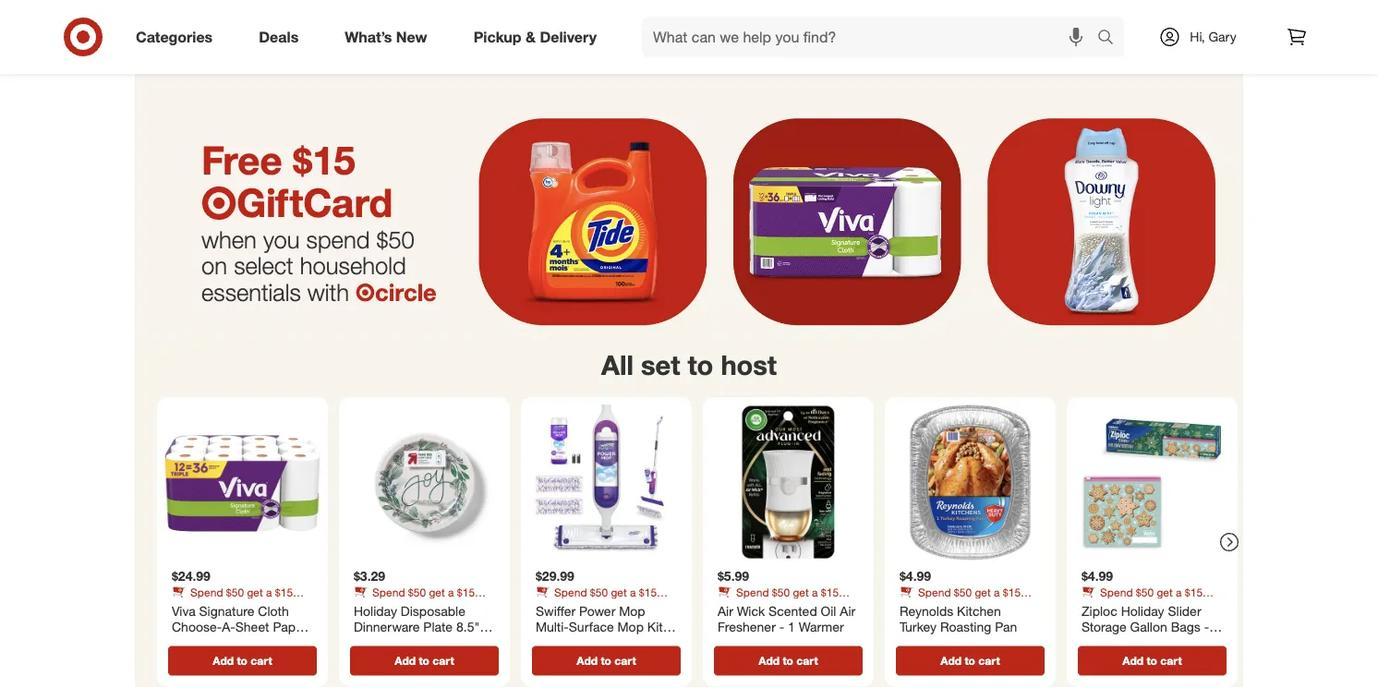 Task type: vqa. For each thing, say whether or not it's contained in the screenshot.


Task type: describe. For each thing, give the bounding box(es) containing it.
surface
[[569, 619, 614, 635]]

carousel region
[[135, 334, 1244, 688]]

2 air from the left
[[840, 603, 856, 619]]

all set to host
[[602, 349, 777, 382]]

host
[[721, 349, 777, 382]]

cart for warmer
[[797, 654, 818, 668]]

add for warmer
[[759, 654, 780, 668]]

5 add from the left
[[941, 654, 962, 668]]

& inside holiday disposable dinnerware plate 8.5" - joy - 40ct - up & up™
[[442, 635, 450, 651]]

deals
[[259, 28, 299, 46]]

add for -
[[213, 654, 234, 668]]

add to cart for -
[[213, 654, 272, 668]]

6 add to cart button from the left
[[1078, 646, 1227, 676]]

5 cart from the left
[[979, 654, 1000, 668]]

1 horizontal spatial &
[[526, 28, 536, 46]]

add to cart button for warmer
[[714, 646, 863, 676]]

multi-
[[536, 619, 569, 635]]

explore
[[551, 0, 595, 13]]

¬ circle
[[356, 278, 437, 306]]

- inside ziploc holiday slider storage gallon bags - 12ct
[[1205, 619, 1210, 635]]

- right 8.5"
[[483, 619, 489, 635]]

set
[[641, 349, 680, 382]]

circle
[[375, 278, 437, 306]]

what's
[[345, 28, 392, 46]]

pickup & delivery
[[474, 28, 597, 46]]

1
[[788, 619, 795, 635]]

air wick scented oil air freshener - 1 warmer
[[718, 603, 856, 635]]

joanna
[[645, 15, 687, 31]]

joyful
[[620, 0, 651, 13]]

a-
[[222, 619, 235, 635]]

12ct
[[1082, 635, 1107, 651]]

up
[[424, 635, 439, 651]]

& inside explore the joyful holiday collection from chip & joanna gaines.
[[819, 0, 828, 13]]

gary
[[1209, 29, 1237, 45]]

categories
[[136, 28, 213, 46]]

delivery
[[540, 28, 597, 46]]

scented
[[769, 603, 817, 619]]

5 add to cart from the left
[[941, 654, 1000, 668]]

rolls
[[275, 635, 303, 651]]

search
[[1089, 30, 1134, 48]]

swiffer power mop multi-surface mop kit for floor cleaning
[[536, 603, 663, 651]]

holiday inside ziploc holiday slider storage gallon bags - 12ct
[[1121, 603, 1165, 619]]

turkey
[[900, 619, 937, 635]]

with
[[308, 278, 349, 306]]

warmer
[[799, 619, 844, 635]]

12
[[223, 635, 237, 651]]

6 add from the left
[[1123, 654, 1144, 668]]

ziploc holiday slider storage gallon bags - 12ct image
[[1075, 405, 1231, 561]]

to for ziploc holiday slider storage gallon bags - 12ct
[[1147, 654, 1158, 668]]

swiffer
[[536, 603, 576, 619]]

household
[[300, 251, 406, 280]]

when you spend $50 on select household essentials with
[[201, 225, 415, 306]]

cloth
[[258, 603, 289, 619]]

collection
[[699, 0, 755, 13]]

What can we help you find? suggestions appear below search field
[[642, 17, 1102, 57]]

◎
[[201, 184, 237, 222]]

search button
[[1089, 17, 1134, 61]]

wick
[[737, 603, 765, 619]]

$24.99
[[172, 568, 211, 584]]

add to cart button for -
[[168, 646, 317, 676]]

$50
[[377, 225, 415, 254]]

add for 40ct
[[395, 654, 416, 668]]

pickup & delivery link
[[458, 17, 620, 57]]

to for swiffer power mop multi-surface mop kit for floor cleaning
[[601, 654, 612, 668]]

ziploc
[[1082, 603, 1118, 619]]

on
[[201, 251, 227, 280]]

¬
[[356, 278, 375, 306]]

viva
[[172, 603, 196, 619]]

kit
[[648, 619, 663, 635]]

to for viva signature cloth choose-a-sheet paper towels - 12 triple rolls
[[237, 654, 248, 668]]

reynolds kitchen turkey roasting pan image
[[893, 405, 1049, 561]]

chip
[[789, 0, 816, 13]]

to for air wick scented oil air freshener - 1 warmer
[[783, 654, 794, 668]]

you
[[263, 225, 300, 254]]

bags
[[1171, 619, 1201, 635]]

the
[[598, 0, 617, 13]]

when
[[201, 225, 257, 254]]

ziploc holiday slider storage gallon bags - 12ct
[[1082, 603, 1210, 651]]



Task type: locate. For each thing, give the bounding box(es) containing it.
cart down cleaning
[[615, 654, 636, 668]]

add
[[213, 654, 234, 668], [395, 654, 416, 668], [577, 654, 598, 668], [759, 654, 780, 668], [941, 654, 962, 668], [1123, 654, 1144, 668]]

to for holiday disposable dinnerware plate 8.5" - joy - 40ct - up & up™
[[419, 654, 430, 668]]

2 horizontal spatial &
[[819, 0, 828, 13]]

to for reynolds kitchen turkey roasting pan
[[965, 654, 976, 668]]

$29.99
[[536, 568, 575, 584]]

- inside air wick scented oil air freshener - 1 warmer
[[780, 619, 785, 635]]

what's new
[[345, 28, 427, 46]]

- left 12
[[214, 635, 219, 651]]

1 add to cart button from the left
[[168, 646, 317, 676]]

$4.99 for reynolds kitchen turkey roasting pan
[[900, 568, 931, 584]]

& right chip
[[819, 0, 828, 13]]

&
[[819, 0, 828, 13], [526, 28, 536, 46], [442, 635, 450, 651]]

triple
[[241, 635, 272, 651]]

1 vertical spatial &
[[526, 28, 536, 46]]

free $15 ◎ giftcard
[[201, 136, 393, 226]]

3 add to cart button from the left
[[532, 646, 681, 676]]

holiday
[[354, 603, 397, 619], [1121, 603, 1165, 619]]

air
[[718, 603, 733, 619], [840, 603, 856, 619]]

mop
[[619, 603, 645, 619], [618, 619, 644, 635]]

to down roasting
[[965, 654, 976, 668]]

giftcard
[[237, 178, 393, 226]]

floor
[[555, 635, 584, 651]]

$4.99 for ziploc holiday slider storage gallon bags - 12ct
[[1082, 568, 1113, 584]]

to right set
[[688, 349, 714, 382]]

3 add to cart from the left
[[577, 654, 636, 668]]

4 add from the left
[[759, 654, 780, 668]]

40ct
[[386, 635, 412, 651]]

categories link
[[120, 17, 236, 57]]

kitchen
[[957, 603, 1001, 619]]

air left wick
[[718, 603, 733, 619]]

add down the floor
[[577, 654, 598, 668]]

from
[[759, 0, 785, 13]]

viva signature cloth choose-a-sheet paper towels - 12 triple rolls image
[[164, 405, 321, 561]]

1 horizontal spatial holiday
[[1121, 603, 1165, 619]]

add down roasting
[[941, 654, 962, 668]]

holiday left slider
[[1121, 603, 1165, 619]]

what's new link
[[329, 17, 451, 57]]

up™
[[454, 635, 476, 651]]

3 cart from the left
[[615, 654, 636, 668]]

to down cleaning
[[601, 654, 612, 668]]

select
[[234, 251, 294, 280]]

add to cart button down sheet
[[168, 646, 317, 676]]

4 add to cart button from the left
[[714, 646, 863, 676]]

hi, gary
[[1190, 29, 1237, 45]]

add to cart button
[[168, 646, 317, 676], [350, 646, 499, 676], [532, 646, 681, 676], [714, 646, 863, 676], [896, 646, 1045, 676], [1078, 646, 1227, 676]]

& right up
[[442, 635, 450, 651]]

spend
[[306, 225, 370, 254]]

- left up
[[415, 635, 420, 651]]

to down up
[[419, 654, 430, 668]]

holiday disposable dinnerware plate 8.5" - joy - 40ct - up & up™
[[354, 603, 489, 651]]

1 horizontal spatial air
[[840, 603, 856, 619]]

2 cart from the left
[[433, 654, 454, 668]]

add down freshener
[[759, 654, 780, 668]]

1 cart from the left
[[251, 654, 272, 668]]

add to cart for floor
[[577, 654, 636, 668]]

add to cart button down surface
[[532, 646, 681, 676]]

0 horizontal spatial holiday
[[354, 603, 397, 619]]

sheet
[[235, 619, 269, 635]]

5 add to cart button from the left
[[896, 646, 1045, 676]]

holiday disposable dinnerware plate 8.5" - joy - 40ct - up & up™ image
[[346, 405, 503, 561]]

air wick scented oil air freshener - 1 warmer image
[[711, 405, 867, 561]]

roasting
[[941, 619, 992, 635]]

$4.99 up ziploc
[[1082, 568, 1113, 584]]

holiday up the joy
[[354, 603, 397, 619]]

4 add to cart from the left
[[759, 654, 818, 668]]

add to cart down 12
[[213, 654, 272, 668]]

2 $4.99 from the left
[[1082, 568, 1113, 584]]

add to cart down 1
[[759, 654, 818, 668]]

all
[[602, 349, 634, 382]]

to down gallon
[[1147, 654, 1158, 668]]

& right pickup
[[526, 28, 536, 46]]

add down ziploc holiday slider storage gallon bags - 12ct
[[1123, 654, 1144, 668]]

oil
[[821, 603, 837, 619]]

add to cart button down roasting
[[896, 646, 1045, 676]]

2 vertical spatial &
[[442, 635, 450, 651]]

cart for floor
[[615, 654, 636, 668]]

add down 12
[[213, 654, 234, 668]]

1 holiday from the left
[[354, 603, 397, 619]]

6 add to cart from the left
[[1123, 654, 1182, 668]]

2 holiday from the left
[[1121, 603, 1165, 619]]

add to cart for 40ct
[[395, 654, 454, 668]]

add to cart down cleaning
[[577, 654, 636, 668]]

power
[[579, 603, 616, 619]]

$5.99
[[718, 568, 749, 584]]

gaines.
[[690, 15, 734, 31]]

air right oil
[[840, 603, 856, 619]]

paper
[[273, 619, 307, 635]]

storage
[[1082, 619, 1127, 635]]

- right the joy
[[378, 635, 383, 651]]

disposable
[[401, 603, 466, 619]]

$3.29
[[354, 568, 385, 584]]

4 cart from the left
[[797, 654, 818, 668]]

3 add from the left
[[577, 654, 598, 668]]

holiday
[[654, 0, 696, 13]]

towels
[[172, 635, 211, 651]]

new
[[396, 28, 427, 46]]

$15
[[293, 136, 355, 183]]

hi,
[[1190, 29, 1205, 45]]

swiffer power mop multi-surface mop kit for floor cleaning image
[[529, 405, 685, 561]]

cart down bags
[[1161, 654, 1182, 668]]

cart down warmer
[[797, 654, 818, 668]]

cart
[[251, 654, 272, 668], [433, 654, 454, 668], [615, 654, 636, 668], [797, 654, 818, 668], [979, 654, 1000, 668], [1161, 654, 1182, 668]]

1 $4.99 from the left
[[900, 568, 931, 584]]

add to cart
[[213, 654, 272, 668], [395, 654, 454, 668], [577, 654, 636, 668], [759, 654, 818, 668], [941, 654, 1000, 668], [1123, 654, 1182, 668]]

freshener
[[718, 619, 776, 635]]

- left 1
[[780, 619, 785, 635]]

0 horizontal spatial air
[[718, 603, 733, 619]]

add to cart button down plate
[[350, 646, 499, 676]]

8.5"
[[456, 619, 480, 635]]

gallon
[[1131, 619, 1168, 635]]

1 add from the left
[[213, 654, 234, 668]]

holiday inside holiday disposable dinnerware plate 8.5" - joy - 40ct - up & up™
[[354, 603, 397, 619]]

deals link
[[243, 17, 322, 57]]

choose-
[[172, 619, 222, 635]]

essentials
[[201, 278, 301, 306]]

$4.99 up the reynolds in the bottom right of the page
[[900, 568, 931, 584]]

- inside "viva signature cloth choose-a-sheet paper towels - 12 triple rolls"
[[214, 635, 219, 651]]

viva signature cloth choose-a-sheet paper towels - 12 triple rolls
[[172, 603, 307, 651]]

add to cart down gallon
[[1123, 654, 1182, 668]]

0 vertical spatial &
[[819, 0, 828, 13]]

reynolds
[[900, 603, 954, 619]]

2 add to cart from the left
[[395, 654, 454, 668]]

add to cart down up
[[395, 654, 454, 668]]

joy
[[354, 635, 374, 651]]

to
[[688, 349, 714, 382], [237, 654, 248, 668], [419, 654, 430, 668], [601, 654, 612, 668], [783, 654, 794, 668], [965, 654, 976, 668], [1147, 654, 1158, 668]]

add to cart button for 40ct
[[350, 646, 499, 676]]

2 add to cart button from the left
[[350, 646, 499, 676]]

reynolds kitchen turkey roasting pan
[[900, 603, 1017, 635]]

for
[[536, 635, 551, 651]]

1 air from the left
[[718, 603, 733, 619]]

explore the joyful holiday collection from chip & joanna gaines. link
[[514, 0, 864, 44]]

0 horizontal spatial $4.99
[[900, 568, 931, 584]]

add to cart down roasting
[[941, 654, 1000, 668]]

1 horizontal spatial $4.99
[[1082, 568, 1113, 584]]

add for floor
[[577, 654, 598, 668]]

2 add from the left
[[395, 654, 416, 668]]

to down 12
[[237, 654, 248, 668]]

signature
[[199, 603, 254, 619]]

add to cart for warmer
[[759, 654, 818, 668]]

add to cart button down gallon
[[1078, 646, 1227, 676]]

pickup
[[474, 28, 522, 46]]

1 add to cart from the left
[[213, 654, 272, 668]]

pan
[[995, 619, 1017, 635]]

plate
[[423, 619, 453, 635]]

cleaning
[[588, 635, 639, 651]]

cart down up
[[433, 654, 454, 668]]

explore the joyful holiday collection from chip & joanna gaines.
[[551, 0, 828, 31]]

cart for -
[[251, 654, 272, 668]]

6 cart from the left
[[1161, 654, 1182, 668]]

cart down pan
[[979, 654, 1000, 668]]

slider
[[1168, 603, 1202, 619]]

- right bags
[[1205, 619, 1210, 635]]

add to cart button down 1
[[714, 646, 863, 676]]

free
[[201, 136, 282, 183]]

cart down triple
[[251, 654, 272, 668]]

add down 40ct
[[395, 654, 416, 668]]

-
[[483, 619, 489, 635], [780, 619, 785, 635], [1205, 619, 1210, 635], [214, 635, 219, 651], [378, 635, 383, 651], [415, 635, 420, 651]]

cart for 40ct
[[433, 654, 454, 668]]

to down 1
[[783, 654, 794, 668]]

add to cart button for floor
[[532, 646, 681, 676]]

0 horizontal spatial &
[[442, 635, 450, 651]]



